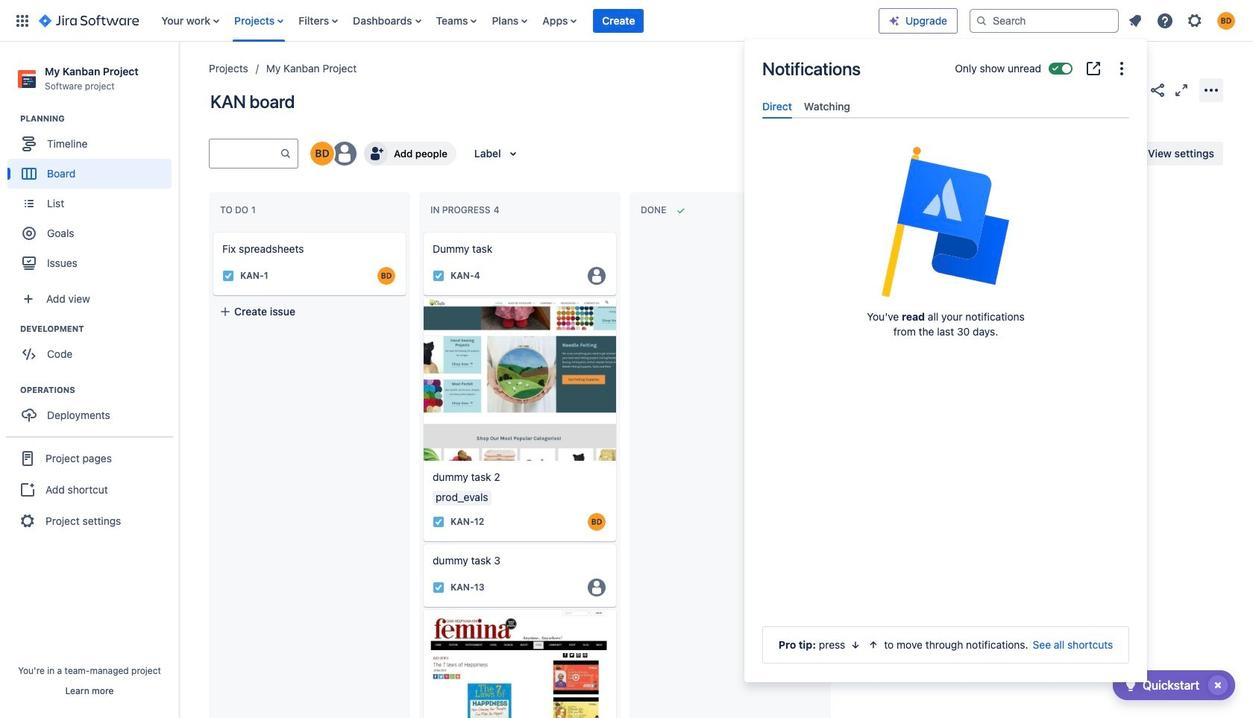 Task type: describe. For each thing, give the bounding box(es) containing it.
planning image
[[2, 110, 20, 128]]

development image
[[2, 320, 20, 338]]

to do element
[[220, 205, 259, 216]]

dismiss quickstart image
[[1206, 674, 1230, 698]]

search image
[[976, 15, 988, 26]]

arrow up image
[[868, 639, 880, 651]]

Search this board text field
[[210, 140, 280, 167]]

operations image
[[2, 381, 20, 399]]

create issue image for to do element
[[203, 222, 221, 240]]

arrow down image
[[850, 639, 862, 651]]

star kan board image
[[1125, 81, 1143, 99]]

help image
[[1156, 12, 1174, 29]]

appswitcher icon image
[[13, 12, 31, 29]]

your profile and settings image
[[1217, 12, 1235, 29]]

1 horizontal spatial list
[[1122, 7, 1244, 34]]

heading for group corresponding to operations image
[[20, 384, 178, 396]]

heading for group associated with planning icon
[[20, 113, 178, 125]]

primary element
[[9, 0, 879, 41]]

goal image
[[22, 227, 36, 240]]

group for operations image
[[7, 384, 178, 435]]

more image
[[1113, 60, 1131, 78]]

group for development 'icon'
[[7, 323, 178, 374]]

notifications image
[[1126, 12, 1144, 29]]



Task type: locate. For each thing, give the bounding box(es) containing it.
import image
[[948, 145, 965, 163]]

enter full screen image
[[1173, 81, 1191, 99]]

0 vertical spatial heading
[[20, 113, 178, 125]]

tab panel
[[756, 119, 1135, 132]]

in progress element
[[430, 205, 502, 216]]

group for planning icon
[[7, 113, 178, 283]]

banner
[[0, 0, 1253, 42]]

create issue image
[[203, 222, 221, 240], [413, 222, 431, 240]]

more actions image
[[1203, 81, 1220, 99]]

create issue image down to do element
[[203, 222, 221, 240]]

1 vertical spatial heading
[[20, 323, 178, 335]]

heading for group associated with development 'icon'
[[20, 323, 178, 335]]

1 heading from the top
[[20, 113, 178, 125]]

2 vertical spatial heading
[[20, 384, 178, 396]]

0 horizontal spatial list
[[154, 0, 879, 41]]

1 horizontal spatial create issue image
[[413, 222, 431, 240]]

create issue image for in progress element
[[413, 222, 431, 240]]

sidebar navigation image
[[163, 60, 195, 90]]

add people image
[[367, 145, 385, 163]]

group
[[7, 113, 178, 283], [7, 323, 178, 374], [7, 384, 178, 435], [6, 437, 173, 542]]

open notifications in a new tab image
[[1085, 60, 1103, 78]]

heading
[[20, 113, 178, 125], [20, 323, 178, 335], [20, 384, 178, 396]]

dialog
[[745, 39, 1147, 683]]

Search field
[[970, 9, 1119, 32]]

jira software image
[[39, 12, 139, 29], [39, 12, 139, 29]]

None search field
[[970, 9, 1119, 32]]

1 create issue image from the left
[[203, 222, 221, 240]]

sidebar element
[[0, 42, 179, 718]]

tab list
[[756, 94, 1135, 119]]

0 horizontal spatial create issue image
[[203, 222, 221, 240]]

list
[[154, 0, 879, 41], [1122, 7, 1244, 34]]

settings image
[[1186, 12, 1204, 29]]

create issue image down in progress element
[[413, 222, 431, 240]]

2 heading from the top
[[20, 323, 178, 335]]

2 create issue image from the left
[[413, 222, 431, 240]]

3 heading from the top
[[20, 384, 178, 396]]

task image
[[222, 270, 234, 282], [433, 270, 445, 282], [433, 516, 445, 528], [433, 582, 445, 594]]

list item
[[593, 0, 644, 41]]



Task type: vqa. For each thing, say whether or not it's contained in the screenshot.
Search field
yes



